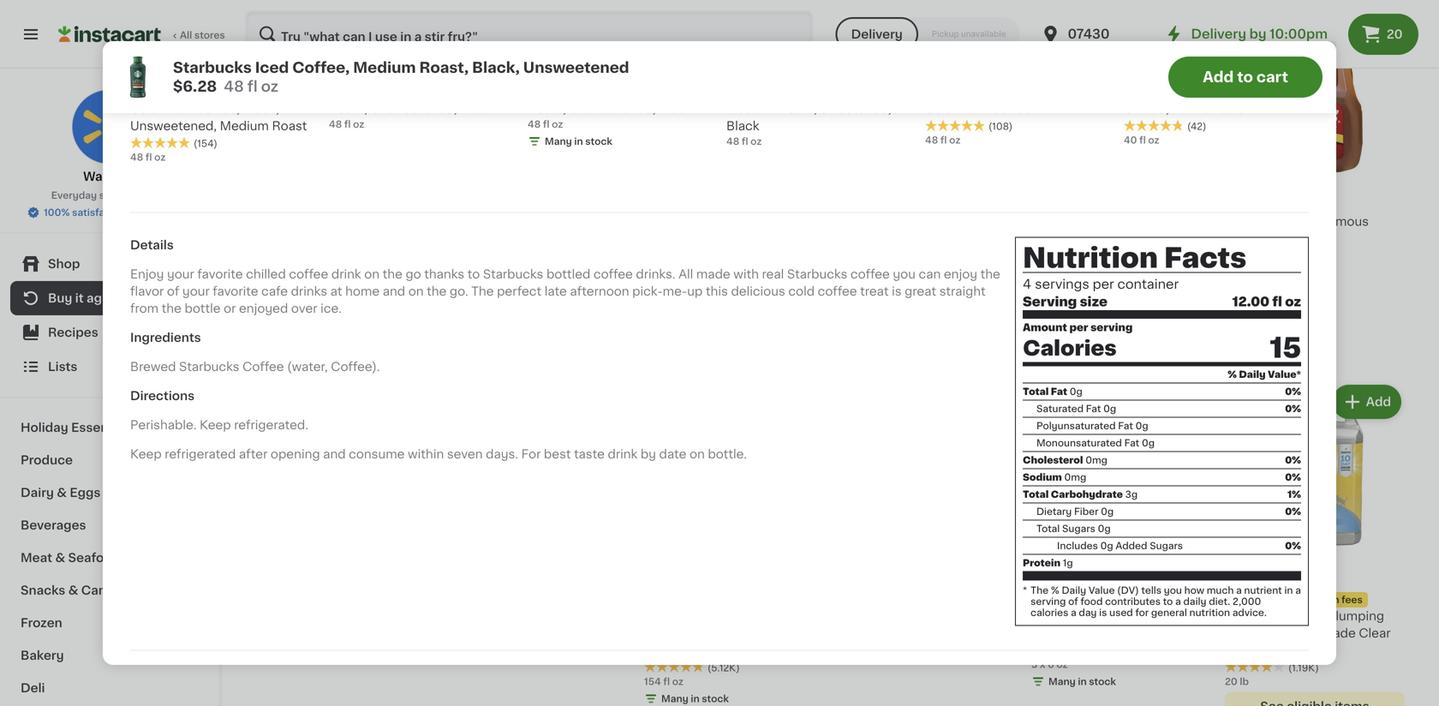Task type: describe. For each thing, give the bounding box(es) containing it.
pick-
[[633, 286, 663, 298]]

original
[[712, 627, 759, 639]]

go
[[406, 268, 421, 280]]

a up 2,000
[[1237, 586, 1242, 595]]

save
[[1288, 595, 1310, 604]]

to inside enjoy your favorite chilled coffee drink on the go thanks to starbucks bottled coffee drinks. all made with real starbucks coffee  you can enjoy the flavor of your favorite cafe drinks at home and on the go. the perfect late afternoon pick-me-up  this delicious cold coffee treat is great straight from the bottle or enjoyed over ice.
[[468, 268, 480, 280]]

toothpaste,
[[1032, 610, 1103, 622]]

roast, for starbucks iced coffee, medium roast, sweetened, black 48 fl oz
[[779, 103, 817, 115]]

fat for total
[[1051, 387, 1068, 396]]

service type group
[[836, 17, 1020, 51]]

1 horizontal spatial by
[[1250, 28, 1267, 40]]

107
[[804, 627, 824, 639]]

buy it again link
[[10, 281, 208, 315]]

chilled,
[[1124, 103, 1169, 115]]

$ inside $ 5 stōk arabica-based blend cold brew coffee, black, unsweetened, medium roast
[[134, 64, 140, 73]]

stores
[[194, 30, 225, 40]]

48 fl oz inside button
[[257, 644, 292, 653]]

cold inside stōk not too sweet black cold brew coffee
[[925, 103, 954, 115]]

on down go in the left of the page
[[408, 286, 424, 298]]

all inside enjoy your favorite chilled coffee drink on the go thanks to starbucks bottled coffee drinks. all made with real starbucks coffee  you can enjoy the flavor of your favorite cafe drinks at home and on the go. the perfect late afternoon pick-me-up  this delicious cold coffee treat is great straight from the bottle or enjoyed over ice.
[[679, 268, 694, 280]]

scent,
[[762, 627, 801, 639]]

add button for 9
[[947, 9, 1013, 40]]

famous
[[1322, 215, 1369, 227]]

0 horizontal spatial sugars
[[1063, 524, 1096, 533]]

in inside button
[[885, 644, 893, 653]]

% daily value*
[[1228, 370, 1302, 379]]

iced for starbucks iced coffee, blonde roast, unsweetened, black 48 fl oz
[[393, 86, 419, 98]]

12.00
[[1233, 296, 1270, 308]]

5 for $ 5 47
[[1041, 570, 1053, 588]]

chilled
[[246, 268, 286, 280]]

on right $5
[[1327, 595, 1340, 604]]

cold inside $ 5 stōk arabica-based blend cold brew coffee, black, unsweetened, medium roast
[[130, 103, 159, 115]]

$ 5 47
[[1035, 570, 1067, 588]]

tidy
[[1266, 610, 1292, 622]]

oz inside starbucks iced coffee, blonde roast, unsweetened, black 48 fl oz
[[353, 120, 364, 129]]

0 horizontal spatial per
[[1070, 323, 1089, 332]]

total for dietary fiber 0g
[[1023, 490, 1049, 499]]

walmart
[[83, 171, 135, 183]]

holiday essentials
[[21, 422, 134, 434]]

instacart logo image
[[58, 24, 161, 45]]

0 horizontal spatial keep
[[130, 448, 162, 460]]

0 vertical spatial favorite
[[197, 268, 243, 280]]

many in stock up 12.00 fl oz
[[1243, 265, 1310, 275]]

clear
[[1359, 627, 1391, 639]]

beverages
[[21, 519, 86, 531]]

cafe
[[261, 286, 288, 298]]

buy
[[48, 292, 72, 304]]

serving inside * the % daily value (dv) tells you how much a nutrient in a serving of food contributes to a daily diet. 2,000 calories a day is used for general nutrition advice.
[[1031, 597, 1066, 606]]

latte
[[1214, 103, 1246, 115]]

1 vertical spatial coffee
[[243, 361, 284, 373]]

fl inside the "starbucks iced coffee, medium roast, sweetened, black 48 fl oz"
[[742, 137, 749, 146]]

delivery by 10:00pm
[[1192, 28, 1328, 40]]

& for candy
[[68, 584, 78, 596]]

rolls
[[555, 215, 585, 227]]

black inside stōk not too sweet black cold brew coffee
[[1050, 86, 1083, 98]]

consume
[[349, 448, 405, 460]]

black, inside starbucks iced coffee, medium roast, black, unsweetened $6.28 48 fl oz
[[472, 60, 520, 75]]

gain liquid laundry detergent, original scent, 107 loads
[[644, 610, 824, 656]]

fl inside the starbucks iced coffee, dark roast, unsweetened, black 48 fl oz
[[543, 120, 550, 129]]

in inside product group
[[1272, 265, 1281, 275]]

add for 5
[[398, 18, 423, 30]]

coffee up treat
[[851, 268, 890, 280]]

clumping
[[1327, 610, 1385, 622]]

calories
[[1023, 338, 1117, 359]]

eggs
[[70, 487, 101, 499]]

add for 7
[[786, 18, 811, 30]]

stock inside button
[[896, 644, 923, 653]]

bottle
[[185, 303, 221, 315]]

stōk not too sweet black cold brew coffee
[[925, 86, 1083, 115]]

starbucks espresso beverage, chilled, vanilla latte
[[1124, 86, 1306, 115]]

stock down (151)
[[1089, 677, 1116, 686]]

6 up the starbucks iced coffee, dark roast, unsweetened, black 48 fl oz
[[538, 63, 550, 81]]

4
[[1023, 278, 1032, 291]]

date
[[659, 448, 687, 460]]

0mg for sodium 0mg
[[1065, 472, 1087, 482]]

meat
[[21, 552, 52, 564]]

add button for 6
[[1140, 9, 1207, 40]]

holiday
[[21, 422, 68, 434]]

glade
[[1321, 627, 1356, 639]]

cascade platinum dishwasher detergent pods, fresh
[[644, 233, 816, 279]]

food
[[1081, 597, 1103, 606]]

brew inside $ 5 stōk arabica-based blend cold brew coffee, black, unsweetened, medium roast
[[162, 103, 192, 115]]

the right from
[[162, 303, 182, 315]]

frozen link
[[10, 607, 208, 639]]

1 vertical spatial and
[[323, 448, 346, 460]]

protein 1g
[[1023, 558, 1073, 568]]

servings
[[1035, 278, 1090, 291]]

real
[[762, 268, 784, 280]]

many in stock down 154 fl oz
[[662, 694, 729, 703]]

nutrition
[[1190, 608, 1231, 617]]

product group containing 3
[[1225, 4, 1405, 280]]

add button for 7
[[753, 9, 819, 40]]

oz inside 6 lactaid whole milk 96 fl oz
[[1056, 232, 1067, 242]]

size
[[1080, 296, 1108, 308]]

starbucks iced coffee, dark roast, unsweetened, black 48 fl oz
[[528, 86, 697, 129]]

daily inside * the % daily value (dv) tells you how much a nutrient in a serving of food contributes to a daily diet. 2,000 calories a day is used for general nutrition advice.
[[1062, 586, 1087, 595]]

1 vertical spatial your
[[182, 286, 210, 298]]

add to cart
[[1203, 70, 1289, 84]]

6 0% from the top
[[1286, 541, 1302, 550]]

100% satisfaction guarantee button
[[27, 202, 192, 219]]

the right enjoy
[[981, 268, 1001, 280]]

frozen
[[21, 617, 62, 629]]

a left day
[[1071, 608, 1077, 617]]

28 for starbucks iced coffee, dark roast, unsweetened, black
[[552, 64, 564, 73]]

& inside 9 smucker's uncrustables peanut butter & grape jelly sandwich
[[924, 233, 934, 245]]

multi
[[1225, 627, 1255, 639]]

a left $5
[[1296, 586, 1302, 595]]

the inside enjoy your favorite chilled coffee drink on the go thanks to starbucks bottled coffee drinks. all made with real starbucks coffee  you can enjoy the flavor of your favorite cafe drinks at home and on the go. the perfect late afternoon pick-me-up  this delicious cold coffee treat is great straight from the bottle or enjoyed over ice.
[[472, 286, 494, 298]]

perishable. keep refrigerated.
[[130, 419, 308, 431]]

0% for total fat 0g
[[1286, 387, 1302, 396]]

20 for 20 lb
[[1225, 677, 1238, 686]]

black for medium
[[727, 120, 760, 132]]

unsweetened, for dark
[[569, 103, 656, 115]]

nutrient
[[1245, 586, 1283, 595]]

is inside * the % daily value (dv) tells you how much a nutrient in a serving of food contributes to a daily diet. 2,000 calories a day is used for general nutrition advice.
[[1100, 608, 1107, 617]]

delivery for delivery
[[852, 28, 903, 40]]

0% for saturated fat 0g
[[1286, 404, 1302, 413]]

$ for starbucks iced coffee, dark roast, unsweetened, black
[[531, 64, 538, 73]]

many inside product group
[[1243, 265, 1270, 275]]

coffee, for starbucks iced coffee, dark roast, unsweetened, black 48 fl oz
[[621, 86, 666, 98]]

guarantee
[[132, 208, 182, 217]]

(dv)
[[1118, 586, 1139, 595]]

can
[[919, 268, 941, 280]]

enjoy your favorite chilled coffee drink on the go thanks to starbucks bottled coffee drinks. all made with real starbucks coffee  you can enjoy the flavor of your favorite cafe drinks at home and on the go. the perfect late afternoon pick-me-up  this delicious cold coffee treat is great straight from the bottle or enjoyed over ice.
[[130, 268, 1001, 315]]

48 inside button
[[257, 644, 270, 653]]

2 horizontal spatial 48 fl oz
[[925, 135, 961, 145]]

$ for colgate whitening toothpaste, baking soda and peroxide, brisk mint
[[1035, 571, 1041, 580]]

mint
[[1124, 627, 1150, 639]]

dietary fiber 0g
[[1037, 507, 1114, 516]]

oz inside button
[[281, 644, 292, 653]]

5 great value purified drinking water
[[257, 193, 429, 245]]

enjoy
[[944, 268, 978, 280]]

many in stock down the starbucks iced coffee, dark roast, unsweetened, black 48 fl oz
[[545, 137, 613, 146]]

0 vertical spatial whitening
[[1033, 551, 1083, 561]]

0g for total sugars 0g
[[1098, 524, 1111, 533]]

on right date
[[690, 448, 705, 460]]

stock down (1.03k)
[[1283, 265, 1310, 275]]

total sugars 0g
[[1037, 524, 1111, 533]]

starbucks iced coffee, blonde roast, unsweetened, black 48 fl oz
[[329, 86, 512, 129]]

black for dark
[[659, 103, 692, 115]]

0 vertical spatial serving
[[1091, 323, 1133, 332]]

of inside enjoy your favorite chilled coffee drink on the go thanks to starbucks bottled coffee drinks. all made with real starbucks coffee  you can enjoy the flavor of your favorite cafe drinks at home and on the go. the perfect late afternoon pick-me-up  this delicious cold coffee treat is great straight from the bottle or enjoyed over ice.
[[167, 286, 179, 298]]

& for seafood
[[55, 552, 65, 564]]

10:00pm
[[1270, 28, 1328, 40]]

you inside * the % daily value (dv) tells you how much a nutrient in a serving of food contributes to a daily diet. 2,000 calories a day is used for general nutrition advice.
[[1164, 586, 1182, 595]]

6 inside 6 lactaid whole milk 96 fl oz
[[1041, 193, 1054, 211]]

and inside colgate whitening toothpaste, baking soda and peroxide, brisk mint
[[1184, 610, 1207, 622]]

blonde
[[470, 86, 512, 98]]

seven
[[447, 448, 483, 460]]

1 horizontal spatial sugars
[[1150, 541, 1183, 550]]

how
[[1185, 586, 1205, 595]]

cascade
[[644, 233, 698, 245]]

fat for polyunsaturated
[[1118, 421, 1134, 430]]

drink inside enjoy your favorite chilled coffee drink on the go thanks to starbucks bottled coffee drinks. all made with real starbucks coffee  you can enjoy the flavor of your favorite cafe drinks at home and on the go. the perfect late afternoon pick-me-up  this delicious cold coffee treat is great straight from the bottle or enjoyed over ice.
[[332, 268, 361, 280]]

in inside * the % daily value (dv) tells you how much a nutrient in a serving of food contributes to a daily diet. 2,000 calories a day is used for general nutrition advice.
[[1285, 586, 1294, 595]]

20 for 20
[[1387, 28, 1403, 40]]

on up home
[[364, 268, 380, 280]]

product group containing 6
[[1032, 4, 1212, 244]]

per inside the nutrition facts 4 servings per container
[[1093, 278, 1115, 291]]

product group containing 7
[[644, 4, 824, 364]]

walmart link
[[72, 89, 147, 185]]

add button for 0
[[559, 9, 626, 40]]

fiber
[[1075, 507, 1099, 516]]

0 horizontal spatial all
[[180, 30, 192, 40]]

afternoon
[[570, 286, 629, 298]]

lists
[[48, 361, 78, 373]]

10 ct
[[838, 282, 861, 292]]

delivery for delivery by 10:00pm
[[1192, 28, 1247, 40]]

lists link
[[10, 350, 208, 384]]

facts
[[1165, 245, 1247, 272]]

% inside * the % daily value (dv) tells you how much a nutrient in a serving of food contributes to a daily diet. 2,000 calories a day is used for general nutrition advice.
[[1051, 586, 1060, 595]]

154
[[644, 677, 661, 686]]

monounsaturated
[[1037, 438, 1122, 448]]

3 milo sweet tea, famous
[[1225, 193, 1369, 227]]

oz inside the starbucks iced coffee, dark roast, unsweetened, black 48 fl oz
[[552, 120, 563, 129]]

unsweetened
[[523, 60, 629, 75]]

perishable.
[[130, 419, 197, 431]]

dishwasher
[[644, 250, 715, 262]]

you inside enjoy your favorite chilled coffee drink on the go thanks to starbucks bottled coffee drinks. all made with real starbucks coffee  you can enjoy the flavor of your favorite cafe drinks at home and on the go. the perfect late afternoon pick-me-up  this delicious cold coffee treat is great straight from the bottle or enjoyed over ice.
[[893, 268, 916, 280]]

$6.28 element
[[1124, 61, 1309, 83]]

black, inside $ 5 stōk arabica-based blend cold brew coffee, black, unsweetened, medium roast
[[243, 103, 279, 115]]

value inside * the % daily value (dv) tells you how much a nutrient in a serving of food contributes to a daily diet. 2,000 calories a day is used for general nutrition advice.
[[1089, 586, 1115, 595]]

sodium
[[1023, 472, 1062, 482]]

add for 0
[[592, 18, 617, 30]]

walmart logo image
[[72, 89, 147, 165]]

product group containing 9
[[838, 4, 1018, 314]]

whitening inside colgate whitening toothpaste, baking soda and peroxide, brisk mint
[[1082, 593, 1144, 605]]

drinking
[[379, 215, 429, 227]]

too
[[984, 86, 1006, 98]]

in down peroxide,
[[1078, 677, 1087, 686]]

0 vertical spatial your
[[167, 268, 194, 280]]

laundry
[[715, 610, 765, 622]]

fl inside button
[[272, 644, 279, 653]]

cholesterol 0mg
[[1023, 455, 1108, 465]]

$ 6 28 for starbucks iced coffee, blonde roast, unsweetened, black
[[332, 63, 365, 81]]

0g right "monounsaturated"
[[1142, 438, 1155, 448]]

6 up starbucks iced coffee, blonde roast, unsweetened, black 48 fl oz
[[339, 63, 351, 81]]

pods,
[[782, 250, 816, 262]]

liquid
[[675, 610, 712, 622]]

stock down the starbucks iced coffee, dark roast, unsweetened, black 48 fl oz
[[586, 137, 613, 146]]

baking
[[1106, 610, 1147, 622]]

starbucks inside starbucks iced coffee, blonde roast, unsweetened, black 48 fl oz
[[329, 86, 389, 98]]

100%
[[44, 208, 70, 217]]

stock down (5.12k)
[[702, 694, 729, 703]]

oz inside the "starbucks iced coffee, medium roast, sweetened, black 48 fl oz"
[[751, 137, 762, 146]]

iced for starbucks iced coffee, medium roast, black, unsweetened $6.28 48 fl oz
[[255, 60, 289, 75]]

stōk inside stōk not too sweet black cold brew coffee
[[925, 86, 956, 98]]

in down detergent,
[[691, 694, 700, 703]]

0g for polyunsaturated fat 0g monounsaturated fat 0g
[[1136, 421, 1149, 430]]

(151)
[[1095, 646, 1117, 655]]

coffee).
[[331, 361, 380, 373]]



Task type: vqa. For each thing, say whether or not it's contained in the screenshot.
Grapes
no



Task type: locate. For each thing, give the bounding box(es) containing it.
this
[[706, 286, 728, 298]]

1 horizontal spatial of
[[1069, 597, 1079, 606]]

3 x 6 oz
[[1032, 660, 1068, 669]]

0 horizontal spatial by
[[641, 448, 656, 460]]

1 vertical spatial daily
[[1062, 586, 1087, 595]]

3 inside 3 milo sweet tea, famous
[[1235, 193, 1247, 211]]

medium for black,
[[353, 60, 416, 75]]

details
[[130, 239, 174, 251]]

unsweetened, inside starbucks iced coffee, blonde roast, unsweetened, black 48 fl oz
[[371, 103, 457, 115]]

0 vertical spatial drink
[[332, 268, 361, 280]]

unsweetened, inside $ 5 stōk arabica-based blend cold brew coffee, black, unsweetened, medium roast
[[130, 120, 217, 132]]

fl inside 6 lactaid whole milk 96 fl oz
[[1047, 232, 1053, 242]]

5 down all stores link
[[140, 63, 152, 81]]

add for 9
[[979, 18, 1004, 30]]

meat & seafood
[[21, 552, 120, 564]]

1 horizontal spatial daily
[[1239, 370, 1266, 379]]

enjoy
[[130, 268, 164, 280]]

many inside button
[[855, 644, 882, 653]]

the right *
[[1031, 586, 1049, 595]]

* the % daily value (dv) tells you how much a nutrient in a serving of food contributes to a daily diet. 2,000 calories a day is used for general nutrition advice.
[[1023, 586, 1302, 617]]

daily left value* at the right of the page
[[1239, 370, 1266, 379]]

0g right fiber
[[1101, 507, 1114, 516]]

fresh
[[644, 267, 678, 279]]

grape
[[937, 233, 974, 245]]

0mg down "monounsaturated"
[[1086, 455, 1108, 465]]

springs
[[1225, 644, 1271, 656]]

1 vertical spatial by
[[641, 448, 656, 460]]

5 for $ 5 stōk arabica-based blend cold brew coffee, black, unsweetened, medium roast
[[140, 63, 152, 81]]

soda
[[1150, 610, 1181, 622]]

0 horizontal spatial black,
[[243, 103, 279, 115]]

0 horizontal spatial 28
[[353, 64, 365, 73]]

0 horizontal spatial drink
[[332, 268, 361, 280]]

drinks.
[[636, 268, 676, 280]]

48 inside the starbucks iced coffee, dark roast, unsweetened, black 48 fl oz
[[528, 120, 541, 129]]

0 horizontal spatial serving
[[1031, 597, 1066, 606]]

is right treat
[[892, 286, 902, 298]]

0g for total fat 0g
[[1070, 387, 1083, 396]]

(154)
[[194, 139, 218, 148]]

in down the starbucks iced coffee, dark roast, unsweetened, black 48 fl oz
[[574, 137, 583, 146]]

black inside starbucks iced coffee, blonde roast, unsweetened, black 48 fl oz
[[460, 103, 493, 115]]

and
[[383, 286, 405, 298], [323, 448, 346, 460], [1184, 610, 1207, 622]]

None search field
[[245, 10, 814, 58]]

1 vertical spatial medium
[[727, 103, 776, 115]]

0g for saturated fat 0g
[[1104, 404, 1117, 413]]

1 horizontal spatial $ 6 28
[[531, 63, 564, 81]]

made
[[697, 268, 731, 280]]

of up toothpaste,
[[1069, 597, 1079, 606]]

the down thanks on the left top of the page
[[427, 286, 447, 298]]

contributes
[[1106, 597, 1161, 606]]

2 stōk from the left
[[925, 86, 956, 98]]

0 horizontal spatial the
[[472, 286, 494, 298]]

by left date
[[641, 448, 656, 460]]

1 horizontal spatial 20
[[1387, 28, 1403, 40]]

0 horizontal spatial unsweetened,
[[130, 120, 217, 132]]

2 0% from the top
[[1286, 404, 1302, 413]]

total down sodium
[[1023, 490, 1049, 499]]

coffee, for starbucks iced coffee, blonde roast, unsweetened, black 48 fl oz
[[422, 86, 467, 98]]

roast, inside starbucks iced coffee, medium roast, black, unsweetened $6.28 48 fl oz
[[419, 60, 469, 75]]

1 28 from the left
[[353, 64, 365, 73]]

0 vertical spatial of
[[167, 286, 179, 298]]

product group containing 0
[[451, 4, 631, 264]]

1 vertical spatial 20
[[1225, 677, 1238, 686]]

your
[[167, 268, 194, 280], [182, 286, 210, 298]]

3 for 3 x 6 oz
[[1032, 660, 1038, 669]]

product group
[[257, 4, 437, 261], [451, 4, 631, 264], [644, 4, 824, 364], [838, 4, 1018, 314], [1032, 4, 1212, 244], [1225, 4, 1405, 280], [1032, 381, 1212, 692], [1225, 381, 1405, 706]]

2 horizontal spatial 5
[[1041, 570, 1053, 588]]

fl inside starbucks iced coffee, blonde roast, unsweetened, black 48 fl oz
[[344, 120, 351, 129]]

20 lb
[[1225, 677, 1249, 686]]

$ for spend $35, save $5 on fees
[[1229, 571, 1235, 580]]

straight
[[940, 286, 986, 298]]

1 horizontal spatial coffee
[[990, 103, 1032, 115]]

and right opening
[[323, 448, 346, 460]]

2 horizontal spatial and
[[1184, 610, 1207, 622]]

& for eggs
[[57, 487, 67, 499]]

cold
[[130, 103, 159, 115], [925, 103, 954, 115]]

2 vertical spatial total
[[1037, 524, 1060, 533]]

total down dietary
[[1037, 524, 1060, 533]]

28 for starbucks iced coffee, blonde roast, unsweetened, black
[[353, 64, 365, 73]]

fat up the 3g on the bottom of the page
[[1125, 438, 1140, 448]]

delivery inside button
[[852, 28, 903, 40]]

0g up includes 0g added sugars at bottom
[[1098, 524, 1111, 533]]

all left the stores
[[180, 30, 192, 40]]

0 horizontal spatial and
[[323, 448, 346, 460]]

medium inside $ 5 stōk arabica-based blend cold brew coffee, black, unsweetened, medium roast
[[220, 120, 269, 132]]

48 inside $ 11 48
[[1253, 571, 1266, 580]]

medium inside starbucks iced coffee, medium roast, black, unsweetened $6.28 48 fl oz
[[353, 60, 416, 75]]

oz inside starbucks iced coffee, medium roast, black, unsweetened $6.28 48 fl oz
[[261, 79, 279, 94]]

1 horizontal spatial keep
[[200, 419, 231, 431]]

1 vertical spatial sweet
[[1254, 215, 1291, 227]]

1 0% from the top
[[1286, 387, 1302, 396]]

tea,
[[1295, 215, 1319, 227]]

1 vertical spatial per
[[1070, 323, 1089, 332]]

polyunsaturated
[[1037, 421, 1116, 430]]

& right meat
[[55, 552, 65, 564]]

many in stock inside button
[[855, 644, 923, 653]]

the inside * the % daily value (dv) tells you how much a nutrient in a serving of food contributes to a daily diet. 2,000 calories a day is used for general nutrition advice.
[[1031, 586, 1049, 595]]

0% for cholesterol 0mg
[[1286, 455, 1302, 465]]

sweet right "too"
[[1009, 86, 1047, 98]]

of right flavor
[[167, 286, 179, 298]]

roast, inside the "starbucks iced coffee, medium roast, sweetened, black 48 fl oz"
[[779, 103, 817, 115]]

milo
[[1225, 215, 1251, 227]]

starbucks inside starbucks espresso beverage, chilled, vanilla latte
[[1124, 86, 1185, 98]]

whitening up the used
[[1082, 593, 1144, 605]]

0 vertical spatial per
[[1093, 278, 1115, 291]]

1 vertical spatial sugars
[[1150, 541, 1183, 550]]

0 vertical spatial you
[[893, 268, 916, 280]]

in down $1.06 element
[[885, 644, 893, 653]]

0 vertical spatial to
[[1238, 70, 1254, 84]]

48 inside starbucks iced coffee, medium roast, black, unsweetened $6.28 48 fl oz
[[224, 79, 244, 94]]

roast, for starbucks iced coffee, medium roast, black, unsweetened $6.28 48 fl oz
[[419, 60, 469, 75]]

delicious
[[731, 286, 786, 298]]

coffee, left blonde
[[422, 86, 467, 98]]

0 vertical spatial total
[[1023, 387, 1049, 396]]

coffee, inside $ 5 stōk arabica-based blend cold brew coffee, black, unsweetened, medium roast
[[195, 103, 240, 115]]

value right great
[[294, 215, 327, 227]]

cold
[[789, 286, 815, 298]]

add button for 3
[[1334, 9, 1400, 40]]

0% for sodium 0mg
[[1286, 472, 1302, 482]]

jelly
[[977, 233, 1006, 245]]

1 vertical spatial 48 fl oz
[[130, 153, 166, 162]]

total up saturated
[[1023, 387, 1049, 396]]

black for blonde
[[460, 103, 493, 115]]

roast, inside starbucks iced coffee, blonde roast, unsweetened, black 48 fl oz
[[329, 103, 368, 115]]

1 brew from the left
[[162, 103, 192, 115]]

coffee, inside the starbucks iced coffee, dark roast, unsweetened, black 48 fl oz
[[621, 86, 666, 98]]

48 inside the "starbucks iced coffee, medium roast, sweetened, black 48 fl oz"
[[727, 137, 740, 146]]

snacks
[[21, 584, 65, 596]]

black inside the "starbucks iced coffee, medium roast, sweetened, black 48 fl oz"
[[727, 120, 760, 132]]

20 inside button
[[1387, 28, 1403, 40]]

total fat 0g
[[1023, 387, 1083, 396]]

unsweetened, for blonde
[[371, 103, 457, 115]]

a up the general
[[1176, 597, 1181, 606]]

to inside add to cart button
[[1238, 70, 1254, 84]]

1 horizontal spatial you
[[1164, 586, 1182, 595]]

1 vertical spatial black,
[[243, 103, 279, 115]]

whole
[[1079, 215, 1117, 227]]

stōk left not
[[925, 86, 956, 98]]

coffee, up roast
[[292, 60, 350, 75]]

1 vertical spatial you
[[1164, 586, 1182, 595]]

coffee,
[[292, 60, 350, 75], [422, 86, 467, 98], [621, 86, 666, 98], [820, 86, 864, 98], [195, 103, 240, 115]]

directions
[[130, 390, 195, 402]]

add for 6
[[1173, 18, 1198, 30]]

5 inside $ 5 stōk arabica-based blend cold brew coffee, black, unsweetened, medium roast
[[140, 63, 152, 81]]

favorite
[[197, 268, 243, 280], [213, 286, 258, 298]]

carbohydrate
[[1051, 490, 1123, 499]]

(10k)
[[901, 269, 926, 278]]

and down daily
[[1184, 610, 1207, 622]]

0g right polyunsaturated
[[1136, 421, 1149, 430]]

peanut
[[838, 233, 881, 245]]

1 vertical spatial total
[[1023, 490, 1049, 499]]

black, down blend
[[243, 103, 279, 115]]

value*
[[1268, 370, 1302, 379]]

value inside 5 great value purified drinking water
[[294, 215, 327, 227]]

cart
[[1257, 70, 1289, 84]]

iced inside starbucks iced coffee, medium roast, black, unsweetened $6.28 48 fl oz
[[255, 60, 289, 75]]

0 horizontal spatial %
[[1051, 586, 1060, 595]]

1 vertical spatial all
[[679, 268, 694, 280]]

your up bottle
[[182, 286, 210, 298]]

0g
[[1070, 387, 1083, 396], [1104, 404, 1117, 413], [1136, 421, 1149, 430], [1142, 438, 1155, 448], [1101, 507, 1114, 516], [1098, 524, 1111, 533], [1101, 541, 1114, 550]]

1 horizontal spatial is
[[1100, 608, 1107, 617]]

48 inside starbucks iced coffee, blonde roast, unsweetened, black 48 fl oz
[[329, 120, 342, 129]]

$ 6 28 up the starbucks iced coffee, dark roast, unsweetened, black 48 fl oz
[[531, 63, 564, 81]]

many in stock down $1.06 element
[[855, 644, 923, 653]]

0 horizontal spatial 3
[[1032, 660, 1038, 669]]

starbucks inside the starbucks iced coffee, dark roast, unsweetened, black 48 fl oz
[[528, 86, 588, 98]]

0 vertical spatial the
[[472, 286, 494, 298]]

delivery up sweetened,
[[852, 28, 903, 40]]

1 horizontal spatial sweet
[[1254, 215, 1291, 227]]

thanks
[[424, 268, 465, 280]]

1 horizontal spatial serving
[[1091, 323, 1133, 332]]

sugars right added
[[1150, 541, 1183, 550]]

0 vertical spatial by
[[1250, 28, 1267, 40]]

stock down $1.06 element
[[896, 644, 923, 653]]

6 right x
[[1048, 660, 1055, 669]]

lb
[[1240, 677, 1249, 686]]

iced inside the starbucks iced coffee, dark roast, unsweetened, black 48 fl oz
[[591, 86, 618, 98]]

coffee left (water,
[[243, 361, 284, 373]]

1 horizontal spatial black,
[[472, 60, 520, 75]]

2 28 from the left
[[552, 64, 564, 73]]

detergent
[[718, 250, 779, 262]]

keep up refrigerated
[[200, 419, 231, 431]]

coffee, inside the "starbucks iced coffee, medium roast, sweetened, black 48 fl oz"
[[820, 86, 864, 98]]

many in stock down 3 x 6 oz
[[1049, 677, 1116, 686]]

snacks & candy
[[21, 584, 122, 596]]

butter
[[884, 233, 921, 245]]

1 vertical spatial favorite
[[213, 286, 258, 298]]

0 horizontal spatial value
[[294, 215, 327, 227]]

1 horizontal spatial all
[[679, 268, 694, 280]]

sandwich
[[838, 250, 897, 262]]

coffee inside stōk not too sweet black cold brew coffee
[[990, 103, 1032, 115]]

roast, inside the starbucks iced coffee, dark roast, unsweetened, black 48 fl oz
[[528, 103, 566, 115]]

iced for starbucks iced coffee, dark roast, unsweetened, black 48 fl oz
[[591, 86, 618, 98]]

1 horizontal spatial cold
[[925, 103, 954, 115]]

product group containing 11
[[1225, 381, 1405, 706]]

iced inside starbucks iced coffee, blonde roast, unsweetened, black 48 fl oz
[[393, 86, 419, 98]]

5 0% from the top
[[1286, 507, 1302, 516]]

5 left "47"
[[1041, 570, 1053, 588]]

0 horizontal spatial 48 fl oz
[[130, 153, 166, 162]]

roast, for starbucks iced coffee, dark roast, unsweetened, black 48 fl oz
[[528, 103, 566, 115]]

2,000
[[1233, 597, 1262, 606]]

0 vertical spatial 20
[[1387, 28, 1403, 40]]

dark
[[669, 86, 697, 98]]

roast, for starbucks iced coffee, blonde roast, unsweetened, black 48 fl oz
[[329, 103, 368, 115]]

by left the 10:00pm
[[1250, 28, 1267, 40]]

1 stōk from the left
[[130, 86, 161, 98]]

1 cold from the left
[[130, 103, 159, 115]]

whitening up "47"
[[1033, 551, 1083, 561]]

brew inside stōk not too sweet black cold brew coffee
[[957, 103, 987, 115]]

add button for 5
[[366, 9, 432, 40]]

& left candy
[[68, 584, 78, 596]]

brew down not
[[957, 103, 987, 115]]

fat up saturated
[[1051, 387, 1068, 396]]

day
[[1079, 608, 1097, 617]]

5 inside 5 great value purified drinking water
[[267, 193, 279, 211]]

100% satisfaction guarantee
[[44, 208, 182, 217]]

0 horizontal spatial $ 6 28
[[332, 63, 365, 81]]

28 up the starbucks iced coffee, dark roast, unsweetened, black 48 fl oz
[[552, 64, 564, 73]]

the right go.
[[472, 286, 494, 298]]

purina tidy cats clumping multi cat litter, glade clear springs
[[1225, 610, 1391, 656]]

0 horizontal spatial of
[[167, 286, 179, 298]]

1 horizontal spatial 5
[[267, 193, 279, 211]]

of inside * the % daily value (dv) tells you how much a nutrient in a serving of food contributes to a daily diet. 2,000 calories a day is used for general nutrition advice.
[[1069, 597, 1079, 606]]

black inside the starbucks iced coffee, dark roast, unsweetened, black 48 fl oz
[[659, 103, 692, 115]]

you up great
[[893, 268, 916, 280]]

3 up milo
[[1235, 193, 1247, 211]]

2 $ 6 28 from the left
[[531, 63, 564, 81]]

in up 12.00 fl oz
[[1272, 265, 1281, 275]]

unsweetened, down unsweetened
[[569, 103, 656, 115]]

and inside enjoy your favorite chilled coffee drink on the go thanks to starbucks bottled coffee drinks. all made with real starbucks coffee  you can enjoy the flavor of your favorite cafe drinks at home and on the go. the perfect late afternoon pick-me-up  this delicious cold coffee treat is great straight from the bottle or enjoyed over ice.
[[383, 286, 405, 298]]

colgate whitening toothpaste, baking soda and peroxide, brisk mint
[[1032, 593, 1207, 639]]

serving down size on the top of the page
[[1091, 323, 1133, 332]]

coffee, inside starbucks iced coffee, blonde roast, unsweetened, black 48 fl oz
[[422, 86, 467, 98]]

1 vertical spatial %
[[1051, 586, 1060, 595]]

07430
[[1068, 28, 1110, 40]]

drink right taste
[[608, 448, 638, 460]]

0 horizontal spatial to
[[468, 268, 480, 280]]

40 fl oz
[[1124, 135, 1160, 145]]

medium
[[353, 60, 416, 75], [727, 103, 776, 115], [220, 120, 269, 132]]

x
[[1040, 660, 1046, 669]]

0g left added
[[1101, 541, 1114, 550]]

brew down arabica-
[[162, 103, 192, 115]]

1 horizontal spatial medium
[[353, 60, 416, 75]]

% down "47"
[[1051, 586, 1060, 595]]

coffee, inside starbucks iced coffee, medium roast, black, unsweetened $6.28 48 fl oz
[[292, 60, 350, 75]]

$ for starbucks iced coffee, blonde roast, unsweetened, black
[[332, 64, 339, 73]]

per up size on the top of the page
[[1093, 278, 1115, 291]]

fl inside starbucks iced coffee, medium roast, black, unsweetened $6.28 48 fl oz
[[247, 79, 258, 94]]

0 horizontal spatial cold
[[130, 103, 159, 115]]

nutrition facts 4 servings per container
[[1023, 245, 1247, 291]]

0g up saturated fat 0g
[[1070, 387, 1083, 396]]

serving up calories
[[1031, 597, 1066, 606]]

value up food
[[1089, 586, 1115, 595]]

coffee up (108)
[[990, 103, 1032, 115]]

1 horizontal spatial drink
[[608, 448, 638, 460]]

$1.06 element
[[838, 568, 1018, 590]]

1 vertical spatial value
[[1089, 586, 1115, 595]]

roast, up starbucks iced coffee, blonde roast, unsweetened, black 48 fl oz
[[419, 60, 469, 75]]

colgate
[[1032, 593, 1079, 605]]

daily
[[1184, 597, 1207, 606]]

48 fl oz
[[925, 135, 961, 145], [130, 153, 166, 162], [257, 644, 292, 653]]

1 vertical spatial the
[[1031, 586, 1049, 595]]

(42)
[[1188, 122, 1207, 131]]

0 vertical spatial medium
[[353, 60, 416, 75]]

0 horizontal spatial 20
[[1225, 677, 1238, 686]]

0mg up total carbohydrate 3g
[[1065, 472, 1087, 482]]

0 horizontal spatial sweet
[[1009, 86, 1047, 98]]

bottled
[[547, 268, 591, 280]]

the left go in the left of the page
[[383, 268, 403, 280]]

your right enjoy at the left of the page
[[167, 268, 194, 280]]

$5
[[1313, 595, 1325, 604]]

cats
[[1295, 610, 1324, 622]]

or
[[224, 303, 236, 315]]

0 horizontal spatial is
[[892, 286, 902, 298]]

sugars up includes
[[1063, 524, 1096, 533]]

0 horizontal spatial daily
[[1062, 586, 1087, 595]]

up
[[687, 286, 703, 298]]

unsweetened, inside the starbucks iced coffee, dark roast, unsweetened, black 48 fl oz
[[569, 103, 656, 115]]

1 vertical spatial whitening
[[1082, 593, 1144, 605]]

1 vertical spatial 3
[[1032, 660, 1038, 669]]

1 horizontal spatial unsweetened,
[[371, 103, 457, 115]]

3 for 3 milo sweet tea, famous
[[1235, 193, 1247, 211]]

unsweetened, down starbucks iced coffee, medium roast, black, unsweetened $6.28 48 fl oz
[[371, 103, 457, 115]]

within
[[408, 448, 444, 460]]

iced inside the "starbucks iced coffee, medium roast, sweetened, black 48 fl oz"
[[790, 86, 817, 98]]

meat & seafood link
[[10, 542, 208, 574]]

sweet inside 3 milo sweet tea, famous
[[1254, 215, 1291, 227]]

sweet left tea,
[[1254, 215, 1291, 227]]

1 horizontal spatial to
[[1163, 597, 1173, 606]]

0 vertical spatial is
[[892, 286, 902, 298]]

$
[[134, 64, 140, 73], [332, 64, 339, 73], [531, 64, 538, 73], [1035, 571, 1041, 580], [1229, 571, 1235, 580]]

fat for saturated
[[1086, 404, 1101, 413]]

bakery link
[[10, 639, 208, 672]]

1 vertical spatial is
[[1100, 608, 1107, 617]]

is inside enjoy your favorite chilled coffee drink on the go thanks to starbucks bottled coffee drinks. all made with real starbucks coffee  you can enjoy the flavor of your favorite cafe drinks at home and on the go. the perfect late afternoon pick-me-up  this delicious cold coffee treat is great straight from the bottle or enjoyed over ice.
[[892, 286, 902, 298]]

many
[[545, 137, 572, 146], [1243, 265, 1270, 275], [855, 644, 882, 653], [1049, 677, 1076, 686], [662, 694, 689, 703]]

to up the general
[[1163, 597, 1173, 606]]

1 gal
[[1225, 248, 1246, 257]]

%
[[1228, 370, 1237, 379], [1051, 586, 1060, 595]]

recipes link
[[10, 315, 208, 350]]

great
[[257, 215, 291, 227]]

5 up great
[[267, 193, 279, 211]]

28 up starbucks iced coffee, blonde roast, unsweetened, black 48 fl oz
[[353, 64, 365, 73]]

0 horizontal spatial coffee
[[243, 361, 284, 373]]

dairy & eggs
[[21, 487, 101, 499]]

$ inside $ 5 47
[[1035, 571, 1041, 580]]

medium inside the "starbucks iced coffee, medium roast, sweetened, black 48 fl oz"
[[727, 103, 776, 115]]

starbucks iced coffee, medium roast, sweetened, black 48 fl oz
[[727, 86, 892, 146]]

stōk inside $ 5 stōk arabica-based blend cold brew coffee, black, unsweetened, medium roast
[[130, 86, 161, 98]]

1 horizontal spatial delivery
[[1192, 28, 1247, 40]]

late
[[545, 286, 567, 298]]

unsweetened, up (154)
[[130, 120, 217, 132]]

roast, down starbucks iced coffee, medium roast, black, unsweetened $6.28 48 fl oz
[[329, 103, 368, 115]]

1 vertical spatial of
[[1069, 597, 1079, 606]]

1 horizontal spatial and
[[383, 286, 405, 298]]

to left cart
[[1238, 70, 1254, 84]]

the
[[472, 286, 494, 298], [1031, 586, 1049, 595]]

starbucks inside starbucks iced coffee, medium roast, black, unsweetened $6.28 48 fl oz
[[173, 60, 252, 75]]

2 horizontal spatial unsweetened,
[[569, 103, 656, 115]]

2 vertical spatial 5
[[1041, 570, 1053, 588]]

6 up lactaid
[[1041, 193, 1054, 211]]

0 horizontal spatial you
[[893, 268, 916, 280]]

beverage,
[[1246, 86, 1306, 98]]

coffee, for starbucks iced coffee, medium roast, sweetened, black 48 fl oz
[[820, 86, 864, 98]]

deli
[[21, 682, 45, 694]]

coffee, for starbucks iced coffee, medium roast, black, unsweetened $6.28 48 fl oz
[[292, 60, 350, 75]]

11
[[1235, 570, 1251, 588]]

coffee right cold on the right top of page
[[818, 286, 857, 298]]

4 0% from the top
[[1286, 472, 1302, 482]]

$ 6 28 for starbucks iced coffee, dark roast, unsweetened, black
[[531, 63, 564, 81]]

2 cold from the left
[[925, 103, 954, 115]]

$ inside $ 11 48
[[1229, 571, 1235, 580]]

2 vertical spatial medium
[[220, 120, 269, 132]]

coffee, down the based
[[195, 103, 240, 115]]

0 vertical spatial all
[[180, 30, 192, 40]]

on
[[364, 268, 380, 280], [408, 286, 424, 298], [690, 448, 705, 460], [1327, 595, 1340, 604]]

1 horizontal spatial %
[[1228, 370, 1237, 379]]

fat up polyunsaturated
[[1086, 404, 1101, 413]]

tissue
[[513, 215, 552, 227]]

0 vertical spatial keep
[[200, 419, 231, 431]]

coffee, left the dark
[[621, 86, 666, 98]]

0mg for cholesterol 0mg
[[1086, 455, 1108, 465]]

coffee up afternoon
[[594, 268, 633, 280]]

1 horizontal spatial 48 fl oz
[[257, 644, 292, 653]]

espresso
[[1188, 86, 1243, 98]]

add for 3
[[1367, 18, 1392, 30]]

roast, down unsweetened
[[528, 103, 566, 115]]

0 vertical spatial %
[[1228, 370, 1237, 379]]

iced for starbucks iced coffee, medium roast, sweetened, black 48 fl oz
[[790, 86, 817, 98]]

0 horizontal spatial medium
[[220, 120, 269, 132]]

dairy
[[21, 487, 54, 499]]

0 horizontal spatial 5
[[140, 63, 152, 81]]

0 horizontal spatial delivery
[[852, 28, 903, 40]]

1 vertical spatial 5
[[267, 193, 279, 211]]

1 $ 6 28 from the left
[[332, 63, 365, 81]]

to inside * the % daily value (dv) tells you how much a nutrient in a serving of food contributes to a daily diet. 2,000 calories a day is used for general nutrition advice.
[[1163, 597, 1173, 606]]

coffee up drinks
[[289, 268, 328, 280]]

0g for dietary fiber 0g
[[1101, 507, 1114, 516]]

stōk left arabica-
[[130, 86, 161, 98]]

& left eggs
[[57, 487, 67, 499]]

1 horizontal spatial the
[[1031, 586, 1049, 595]]

total for saturated fat 0g
[[1023, 387, 1049, 396]]

fees
[[1342, 595, 1363, 604]]

sweet inside stōk not too sweet black cold brew coffee
[[1009, 86, 1047, 98]]

medium for sweetened,
[[727, 103, 776, 115]]

0% for dietary fiber 0g
[[1286, 507, 1302, 516]]

starbucks inside the "starbucks iced coffee, medium roast, sweetened, black 48 fl oz"
[[727, 86, 787, 98]]

2 brew from the left
[[957, 103, 987, 115]]

1 vertical spatial keep
[[130, 448, 162, 460]]

delivery up $6.28 element
[[1192, 28, 1247, 40]]

3 0% from the top
[[1286, 455, 1302, 465]]

diet.
[[1209, 597, 1231, 606]]

0 vertical spatial daily
[[1239, 370, 1266, 379]]

starbucks iced coffee, medium roast, black, unsweetened $6.28 48 fl oz
[[173, 60, 629, 94]]



